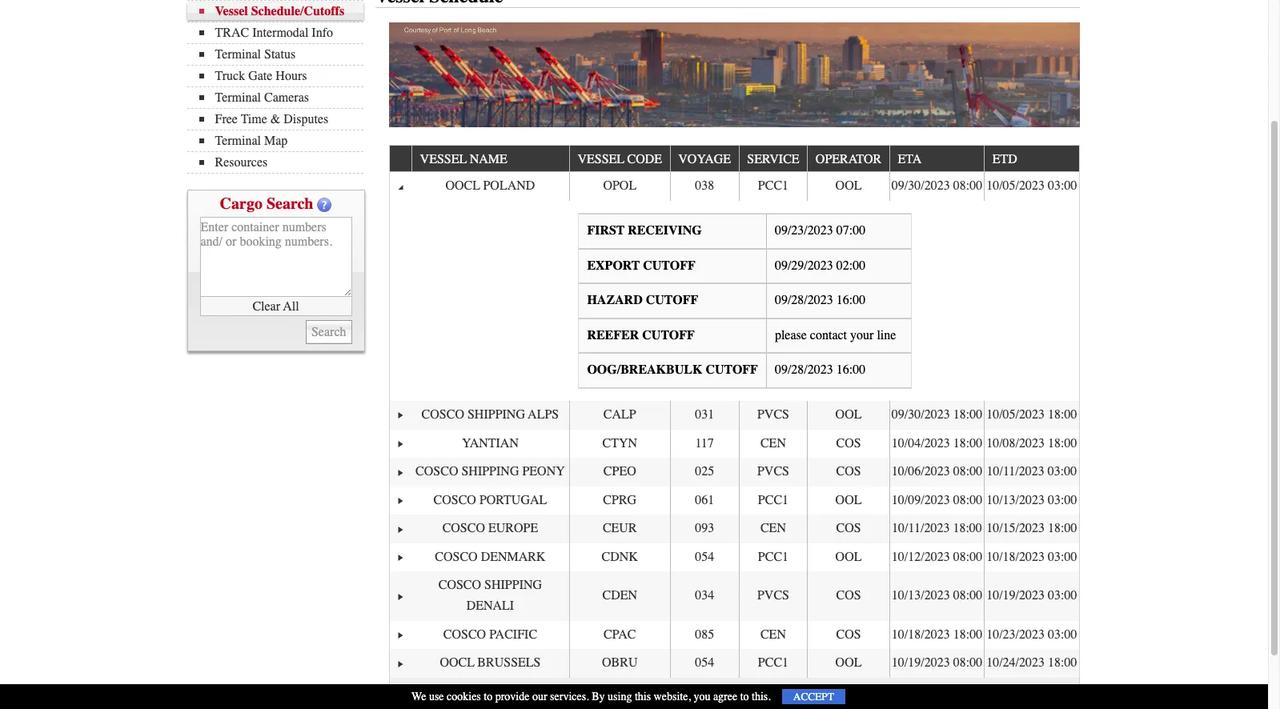 Task type: describe. For each thing, give the bounding box(es) containing it.
1 horizontal spatial 10/13/2023
[[987, 493, 1045, 507]]

cpeo
[[604, 465, 636, 479]]

085 cell
[[670, 621, 739, 650]]

vessel name link
[[420, 146, 515, 172]]

061 cell
[[670, 487, 739, 515]]

cen cell for 093
[[739, 515, 807, 544]]

cos for 10/11/2023
[[836, 522, 861, 536]]

oocl poland cell
[[412, 172, 569, 201]]

vessel
[[215, 4, 248, 18]]

10/09/2023 08:00 10/13/2023 03:00
[[892, 493, 1077, 507]]

07:00
[[837, 223, 866, 238]]

10/13/2023 08:00 cell
[[890, 572, 984, 621]]

cosco shipping denali
[[439, 579, 542, 613]]

ool cell for 10/09/2023 08:00
[[807, 487, 890, 515]]

cos cell for 10/06/2023 08:00
[[807, 458, 890, 487]]

calp
[[604, 408, 636, 422]]

034 cell
[[670, 572, 739, 621]]

10/18/2023 03:00 cell
[[984, 544, 1079, 572]]

09/30/2023 08:00 10/05/2023 03:00
[[892, 179, 1077, 193]]

03:00 for 10/13/2023 08:00 10/19/2023 03:00
[[1048, 589, 1077, 603]]

peony
[[522, 465, 565, 479]]

cutoff for oog/breakbulk cutoff
[[706, 363, 758, 377]]

ceur
[[603, 522, 637, 536]]

10/04/2023 18:00 10/08/2023 18:00
[[892, 436, 1077, 450]]

vessel for vessel name
[[420, 152, 467, 167]]

pvcs cell for 031
[[739, 401, 807, 430]]

we
[[412, 690, 426, 704]]

cosco shipping peony cell
[[412, 458, 569, 487]]

pcc1 cell for 09/30/2023 08:00 10/05/2023 03:00
[[739, 172, 807, 201]]

all
[[283, 299, 299, 314]]

free time & disputes link
[[199, 112, 363, 127]]

10/09/2023
[[892, 493, 950, 507]]

cosco europe cell
[[412, 515, 569, 544]]

085
[[695, 628, 714, 642]]

provide
[[495, 690, 530, 704]]

18:00 up 10/19/2023 08:00 10/24/2023 18:00
[[954, 628, 983, 642]]

10/19/2023 08:00 10/24/2023 18:00
[[892, 656, 1077, 670]]

page
[[524, 691, 549, 706]]

row containing yantian
[[390, 430, 1079, 458]]

page
[[838, 691, 862, 706]]

vessel schedule/cutoffs trac intermodal info terminal status truck gate hours terminal cameras free time & disputes terminal map resources
[[215, 4, 344, 170]]

cden
[[603, 589, 637, 603]]

cprg
[[603, 493, 637, 507]]

09/28/2023 for oog/breakbulk cutoff
[[775, 363, 833, 377]]

please
[[775, 328, 807, 343]]

name
[[470, 152, 508, 167]]

row group containing oocl poland
[[390, 172, 1079, 678]]

row containing cosco shipping peony
[[390, 458, 1079, 487]]

117
[[695, 436, 714, 450]]

10/18/2023 18:00 cell
[[890, 621, 984, 650]]

10/19/2023 03:00 cell
[[984, 572, 1079, 621]]

cutoff for reefer cutoff
[[642, 328, 695, 343]]

cosco pacific cell
[[412, 621, 569, 650]]

you
[[694, 690, 711, 704]]

054 cell for cdnk
[[670, 544, 739, 572]]

10/06/2023 08:00 cell
[[890, 458, 984, 487]]

opol cell
[[569, 172, 670, 201]]

061
[[695, 493, 714, 507]]

2
[[612, 691, 619, 706]]

first
[[587, 223, 625, 238]]

cosco shipping alps
[[422, 408, 559, 422]]

025 cell
[[670, 458, 739, 487]]

vessel name
[[420, 152, 508, 167]]

10/15/2023 18:00 cell
[[984, 515, 1079, 544]]

10/05/2023 for 10/05/2023 03:00
[[987, 179, 1045, 193]]

cosco for cosco shipping alps
[[422, 408, 464, 422]]

cdnk cell
[[569, 544, 670, 572]]

1 vertical spatial 10/18/2023
[[892, 628, 950, 642]]

10/12/2023 08:00 cell
[[890, 544, 984, 572]]

2 to from the left
[[740, 690, 749, 704]]

10/23/2023
[[987, 628, 1045, 642]]

of 2
[[599, 691, 619, 706]]

09/23/2023
[[775, 223, 833, 238]]

pcc1 for 10/19/2023
[[758, 656, 789, 670]]

brussels
[[478, 656, 541, 670]]

contact
[[810, 328, 847, 343]]

18:00 up 10/08/2023 18:00 'cell'
[[1048, 408, 1077, 422]]

hazard cutoff
[[587, 293, 698, 308]]

vessel for vessel code
[[578, 152, 624, 167]]

opol
[[603, 179, 637, 193]]

resources link
[[199, 155, 363, 170]]

10/05/2023 for 10/05/2023 18:00
[[987, 408, 1045, 422]]

pcc1 cell for 10/19/2023 08:00 10/24/2023 18:00
[[739, 650, 807, 678]]

trac
[[215, 26, 249, 40]]

tree grid containing vessel name
[[390, 146, 1079, 678]]

your
[[850, 328, 874, 343]]

cen for 117
[[761, 436, 786, 450]]

cos for 10/04/2023
[[836, 436, 861, 450]]

cos for 10/06/2023
[[836, 465, 861, 479]]

031
[[695, 408, 714, 422]]

status
[[264, 47, 296, 62]]

1 horizontal spatial 10/19/2023
[[987, 589, 1045, 603]]

1 horizontal spatial 10/11/2023
[[987, 465, 1045, 479]]

cosco for cosco shipping peony
[[416, 465, 458, 479]]

vessel code link
[[578, 146, 670, 172]]

025
[[695, 465, 714, 479]]

10/06/2023 08:00 10/11/2023 03:00
[[892, 465, 1077, 479]]

cosco for cosco europe
[[443, 522, 485, 536]]

09/29/2023 02:00
[[775, 258, 866, 273]]

cosco portugal
[[434, 493, 547, 507]]

cpac
[[604, 628, 636, 642]]

03:00 for 09/30/2023 08:00 10/05/2023 03:00
[[1048, 179, 1077, 193]]

cos for 10/18/2023
[[836, 628, 861, 642]]

service link
[[747, 146, 807, 172]]

oocl brussels
[[440, 656, 541, 670]]

cpac cell
[[569, 621, 670, 650]]

ool cell for 10/12/2023 08:00
[[807, 544, 890, 572]]

voyage
[[678, 152, 731, 167]]

reefer
[[587, 328, 639, 343]]

export
[[587, 258, 640, 273]]

we use cookies to provide our services. by using this website, you agree to this.
[[412, 690, 771, 704]]

hazard
[[587, 293, 643, 308]]

row containing cosco pacific
[[390, 621, 1079, 650]]

oocl poland
[[446, 179, 535, 193]]

pcc1 cell for 10/12/2023 08:00 10/18/2023 03:00
[[739, 544, 807, 572]]

operator
[[816, 152, 882, 167]]

our
[[532, 690, 547, 704]]

cutoff for export cutoff
[[643, 258, 696, 273]]

09/30/2023 18:00 cell
[[890, 401, 984, 430]]

go to the next page image
[[647, 692, 660, 705]]

by
[[592, 690, 605, 704]]

cen for 093
[[761, 522, 786, 536]]

row containing cosco portugal
[[390, 487, 1079, 515]]

10/24/2023 18:00 cell
[[984, 650, 1079, 678]]

10/18/2023 18:00 10/23/2023 03:00
[[892, 628, 1077, 642]]

row containing vessel name
[[390, 146, 1079, 172]]

cameras
[[264, 90, 309, 105]]

schedule/cutoffs
[[251, 4, 344, 18]]

terminal cameras link
[[199, 90, 363, 105]]

cosco shipping peony
[[416, 465, 565, 479]]

10/09/2023 08:00 cell
[[890, 487, 984, 515]]

cosco shipping alps cell
[[412, 401, 569, 430]]

09/23/2023 07:00
[[775, 223, 866, 238]]

08:00 for 10/19/2023 08:00
[[954, 656, 983, 670]]

18:00 down 10/13/2023 03:00 cell
[[1048, 522, 1077, 536]]

08:00 for 10/12/2023 08:00
[[954, 550, 983, 564]]

service
[[747, 152, 800, 167]]

etd link
[[993, 146, 1025, 172]]

cden cell
[[569, 572, 670, 621]]

038 cell
[[670, 172, 739, 201]]

ool cell for 09/30/2023 18:00
[[807, 401, 890, 430]]

services.
[[550, 690, 589, 704]]

10/15/2023
[[987, 522, 1045, 536]]

eta link
[[898, 146, 930, 172]]

03:00 for 10/09/2023 08:00 10/13/2023 03:00
[[1048, 493, 1077, 507]]

2 terminal from the top
[[215, 90, 261, 105]]

etd
[[993, 152, 1018, 167]]

Enter container numbers and/ or booking numbers.  text field
[[200, 217, 352, 297]]

items
[[788, 691, 815, 706]]

time
[[241, 112, 267, 127]]

eta
[[898, 152, 922, 167]]

1 terminal from the top
[[215, 47, 261, 62]]

18:00 up 10/06/2023 08:00 10/11/2023 03:00
[[954, 436, 983, 450]]

cosco portugal cell
[[412, 487, 569, 515]]

accept
[[793, 691, 834, 703]]

10/11/2023 18:00 10/15/2023 18:00
[[892, 522, 1077, 536]]



Task type: vqa. For each thing, say whether or not it's contained in the screenshot.
the right Trucker Portal
no



Task type: locate. For each thing, give the bounding box(es) containing it.
0 vertical spatial 054
[[695, 550, 714, 564]]

oocl for oocl brussels
[[440, 656, 475, 670]]

054
[[695, 550, 714, 564], [695, 656, 714, 670]]

02:00
[[837, 258, 866, 273]]

1 horizontal spatial vessel
[[578, 152, 624, 167]]

2 10/05/2023 from the top
[[987, 408, 1045, 422]]

10/18/2023 up 10/19/2023 08:00 cell
[[892, 628, 950, 642]]

row containing cosco shipping alps
[[390, 401, 1079, 430]]

cosco shipping denali cell
[[412, 572, 569, 621]]

2 pvcs cell from the top
[[739, 458, 807, 487]]

pcc1 for 10/09/2023
[[758, 493, 789, 507]]

2 08:00 from the top
[[954, 465, 983, 479]]

line
[[877, 328, 896, 343]]

1 vertical spatial 10/19/2023
[[892, 656, 950, 670]]

5 cos from the top
[[836, 628, 861, 642]]

to left this.
[[740, 690, 749, 704]]

row down 061 at the right
[[390, 515, 1079, 544]]

ool cell for 09/30/2023 08:00
[[807, 172, 890, 201]]

1 cen cell from the top
[[739, 430, 807, 458]]

117 cell
[[670, 430, 739, 458]]

row up 093 at the right bottom of page
[[390, 487, 1079, 515]]

1 vertical spatial 16:00
[[837, 363, 866, 377]]

4 ool from the top
[[836, 550, 862, 564]]

0 vertical spatial 16:00
[[837, 293, 866, 308]]

row containing oocl brussels
[[390, 650, 1079, 678]]

shipping for denali
[[485, 579, 542, 593]]

0 horizontal spatial 10/18/2023
[[892, 628, 950, 642]]

10/24/2023
[[987, 656, 1045, 670]]

ool for 10/09/2023 08:00 10/13/2023 03:00
[[836, 493, 862, 507]]

hours
[[276, 69, 307, 83]]

3 cos from the top
[[836, 522, 861, 536]]

pvcs right 034
[[757, 589, 790, 603]]

terminal map link
[[199, 134, 363, 148]]

use
[[429, 690, 444, 704]]

10/18/2023
[[987, 550, 1045, 564], [892, 628, 950, 642]]

1 row from the top
[[390, 146, 1079, 172]]

pcc1 for 09/30/2023
[[758, 179, 789, 193]]

cos cell for 10/13/2023 08:00
[[807, 572, 890, 621]]

2 vertical spatial pvcs cell
[[739, 572, 807, 621]]

truck
[[215, 69, 245, 83]]

10/19/2023 08:00 cell
[[890, 650, 984, 678]]

cen right 093 at the right bottom of page
[[761, 522, 786, 536]]

4 08:00 from the top
[[954, 550, 983, 564]]

10/19/2023 down 10/18/2023 18:00 cell
[[892, 656, 950, 670]]

cosco down 'cosco portugal' cell
[[443, 522, 485, 536]]

1 horizontal spatial to
[[740, 690, 749, 704]]

1 vertical spatial 10/05/2023
[[987, 408, 1045, 422]]

1 vertical spatial 09/30/2023
[[892, 408, 950, 422]]

1 pcc1 cell from the top
[[739, 172, 807, 201]]

03:00 for 10/18/2023 18:00 10/23/2023 03:00
[[1048, 628, 1077, 642]]

3 terminal from the top
[[215, 134, 261, 148]]

1 field
[[554, 686, 593, 709]]

0 vertical spatial pvcs cell
[[739, 401, 807, 430]]

10/05/2023 up the 10/08/2023
[[987, 408, 1045, 422]]

08:00 for 09/30/2023 08:00
[[954, 179, 983, 193]]

obru cell
[[569, 650, 670, 678]]

ool cell for 10/19/2023 08:00
[[807, 650, 890, 678]]

10/08/2023 18:00 cell
[[984, 430, 1079, 458]]

0 vertical spatial 10/13/2023
[[987, 493, 1045, 507]]

vessel up opol
[[578, 152, 624, 167]]

093
[[695, 522, 714, 536]]

pacific
[[489, 628, 537, 642]]

this
[[635, 690, 651, 704]]

row up 117
[[390, 401, 1079, 430]]

oocl inside oocl poland cell
[[446, 179, 480, 193]]

0 vertical spatial cen
[[761, 436, 786, 450]]

denmark
[[481, 550, 546, 564]]

2 054 cell from the top
[[670, 650, 739, 678]]

cosco up denali
[[439, 579, 481, 593]]

1 vertical spatial shipping
[[462, 465, 519, 479]]

1 vertical spatial 10/11/2023
[[892, 522, 950, 536]]

0 vertical spatial 10/19/2023
[[987, 589, 1045, 603]]

2 vertical spatial shipping
[[485, 579, 542, 593]]

1 054 from the top
[[695, 550, 714, 564]]

3 ool cell from the top
[[807, 487, 890, 515]]

2 vertical spatial cen cell
[[739, 621, 807, 650]]

cosco pacific
[[443, 628, 537, 642]]

10/11/2023 up 10/12/2023
[[892, 522, 950, 536]]

cen cell
[[739, 430, 807, 458], [739, 515, 807, 544], [739, 621, 807, 650]]

cosco inside cosco pacific cell
[[443, 628, 486, 642]]

vessel left name
[[420, 152, 467, 167]]

row containing oocl poland
[[390, 172, 1079, 201]]

cen right 117
[[761, 436, 786, 450]]

pcc1 cell for 10/09/2023 08:00 10/13/2023 03:00
[[739, 487, 807, 515]]

0 vertical spatial 09/28/2023 16:00
[[775, 293, 866, 308]]

vessel
[[420, 152, 467, 167], [578, 152, 624, 167]]

3 row from the top
[[390, 401, 1079, 430]]

10/18/2023 down 10/15/2023
[[987, 550, 1045, 564]]

cosco down cosco europe cell
[[435, 550, 478, 564]]

5 ool from the top
[[836, 656, 862, 670]]

09/28/2023 16:00 down contact
[[775, 363, 866, 377]]

2 cen from the top
[[761, 522, 786, 536]]

034
[[695, 589, 714, 603]]

10/05/2023 18:00 cell
[[984, 401, 1079, 430]]

row up 085
[[390, 572, 1079, 621]]

truck gate hours link
[[199, 69, 363, 83]]

menu bar
[[187, 0, 371, 174]]

3 pvcs cell from the top
[[739, 572, 807, 621]]

None submit
[[306, 320, 352, 344]]

cos cell for 10/18/2023 18:00
[[807, 621, 890, 650]]

pvcs cell for 034
[[739, 572, 807, 621]]

16:00 down 02:00
[[837, 293, 866, 308]]

18:00 down 10/09/2023 08:00 10/13/2023 03:00
[[953, 522, 982, 536]]

2 cos from the top
[[836, 465, 861, 479]]

oocl down "vessel name"
[[446, 179, 480, 193]]

ool cell
[[807, 172, 890, 201], [807, 401, 890, 430], [807, 487, 890, 515], [807, 544, 890, 572], [807, 650, 890, 678]]

10/11/2023 down the 10/08/2023
[[987, 465, 1045, 479]]

054 for cdnk
[[695, 550, 714, 564]]

038
[[695, 179, 714, 193]]

&
[[271, 112, 281, 127]]

09/30/2023 down eta 'link'
[[892, 179, 950, 193]]

1 vertical spatial cen
[[761, 522, 786, 536]]

cen
[[761, 436, 786, 450], [761, 522, 786, 536], [761, 628, 786, 642]]

terminal status link
[[199, 47, 363, 62]]

ctyn cell
[[569, 430, 670, 458]]

1 cen from the top
[[761, 436, 786, 450]]

to
[[484, 690, 493, 704], [740, 690, 749, 704]]

go to the last page image
[[675, 692, 688, 705]]

row up 061 at the right
[[390, 458, 1079, 487]]

row down 034
[[390, 621, 1079, 650]]

tree grid
[[390, 146, 1079, 678]]

cutoff down "receiving" at top
[[643, 258, 696, 273]]

cen cell for 085
[[739, 621, 807, 650]]

pvcs cell right 031
[[739, 401, 807, 430]]

receiving
[[628, 223, 702, 238]]

1 09/28/2023 16:00 from the top
[[775, 293, 866, 308]]

5 row from the top
[[390, 458, 1079, 487]]

10/23/2023 03:00 cell
[[984, 621, 1079, 650]]

10/05/2023 down "etd" link
[[987, 179, 1045, 193]]

1 09/28/2023 from the top
[[775, 293, 833, 308]]

1 08:00 from the top
[[954, 179, 983, 193]]

2 ool cell from the top
[[807, 401, 890, 430]]

shipping inside "cell"
[[462, 465, 519, 479]]

2 vessel from the left
[[578, 152, 624, 167]]

3 08:00 from the top
[[954, 493, 983, 507]]

1 vertical spatial 10/13/2023
[[892, 589, 950, 603]]

menu item
[[187, 0, 363, 1]]

terminal up resources
[[215, 134, 261, 148]]

8 row from the top
[[390, 544, 1079, 572]]

shipping down yantian cell
[[462, 465, 519, 479]]

pvcs cell right 025
[[739, 458, 807, 487]]

operator link
[[816, 146, 890, 172]]

0 vertical spatial terminal
[[215, 47, 261, 62]]

cosco inside cosco shipping denali
[[439, 579, 481, 593]]

1 vertical spatial 054 cell
[[670, 650, 739, 678]]

10/13/2023 up 10/15/2023
[[987, 493, 1045, 507]]

cosco
[[422, 408, 464, 422], [416, 465, 458, 479], [434, 493, 476, 507], [443, 522, 485, 536], [435, 550, 478, 564], [439, 579, 481, 593], [443, 628, 486, 642]]

2 cen cell from the top
[[739, 515, 807, 544]]

1 vertical spatial pvcs cell
[[739, 458, 807, 487]]

08:00 for 10/13/2023 08:00
[[954, 589, 983, 603]]

please contact your line
[[775, 328, 896, 343]]

2 vertical spatial terminal
[[215, 134, 261, 148]]

18:00
[[954, 408, 983, 422], [1048, 408, 1077, 422], [954, 436, 983, 450], [1048, 436, 1077, 450], [953, 522, 982, 536], [1048, 522, 1077, 536], [954, 628, 983, 642], [1048, 656, 1077, 670]]

3 cen from the top
[[761, 628, 786, 642]]

cutoff for hazard cutoff
[[646, 293, 698, 308]]

cutoff up 031
[[706, 363, 758, 377]]

menu bar containing vessel schedule/cutoffs
[[187, 0, 371, 174]]

3 cos cell from the top
[[807, 515, 890, 544]]

0 horizontal spatial 10/19/2023
[[892, 656, 950, 670]]

shipping down denmark
[[485, 579, 542, 593]]

calp cell
[[569, 401, 670, 430]]

pvcs for 034
[[757, 589, 790, 603]]

3 pvcs from the top
[[757, 589, 790, 603]]

cosco inside 'cosco shipping alps' cell
[[422, 408, 464, 422]]

4 pcc1 from the top
[[758, 656, 789, 670]]

09/28/2023 16:00 down 09/29/2023 02:00
[[775, 293, 866, 308]]

4 cos cell from the top
[[807, 572, 890, 621]]

031 cell
[[670, 401, 739, 430]]

10/11/2023
[[987, 465, 1045, 479], [892, 522, 950, 536]]

1 vertical spatial cen cell
[[739, 515, 807, 544]]

cprg cell
[[569, 487, 670, 515]]

1 pvcs from the top
[[757, 408, 790, 422]]

16:00 for hazard cutoff
[[837, 293, 866, 308]]

0 vertical spatial pvcs
[[757, 408, 790, 422]]

vessel code
[[578, 152, 662, 167]]

4 row from the top
[[390, 430, 1079, 458]]

2 16:00 from the top
[[837, 363, 866, 377]]

2 ool from the top
[[836, 408, 862, 422]]

1 vertical spatial 09/28/2023 16:00
[[775, 363, 866, 377]]

10/12/2023
[[892, 550, 950, 564]]

0 vertical spatial 10/05/2023
[[987, 179, 1045, 193]]

cosco for cosco portugal
[[434, 493, 476, 507]]

09/30/2023 for 09/30/2023 18:00 10/05/2023 18:00
[[892, 408, 950, 422]]

code
[[627, 152, 662, 167]]

cosco up oocl brussels
[[443, 628, 486, 642]]

cosco inside 'cosco portugal' cell
[[434, 493, 476, 507]]

1 ool cell from the top
[[807, 172, 890, 201]]

cargo
[[220, 195, 263, 213]]

row up 025
[[390, 430, 1079, 458]]

cpeo cell
[[569, 458, 670, 487]]

09/30/2023 08:00 cell
[[890, 172, 984, 201]]

2 pcc1 from the top
[[758, 493, 789, 507]]

0 horizontal spatial 10/13/2023
[[892, 589, 950, 603]]

09/28/2023 down please
[[775, 363, 833, 377]]

0 vertical spatial 10/18/2023
[[987, 550, 1045, 564]]

cosco inside cosco europe cell
[[443, 522, 485, 536]]

1 vertical spatial 09/28/2023
[[775, 363, 833, 377]]

cos for 10/13/2023
[[836, 589, 861, 603]]

5 ool cell from the top
[[807, 650, 890, 678]]

pvcs cell for 025
[[739, 458, 807, 487]]

3 ool from the top
[[836, 493, 862, 507]]

row containing cosco shipping denali
[[390, 572, 1079, 621]]

pvcs for 031
[[757, 408, 790, 422]]

cosco down yantian cell
[[416, 465, 458, 479]]

18:00 up 10/04/2023 18:00 10/08/2023 18:00 at the bottom right of page
[[954, 408, 983, 422]]

09/28/2023 for hazard cutoff
[[775, 293, 833, 308]]

cen cell right 117
[[739, 430, 807, 458]]

10/06/2023
[[892, 465, 950, 479]]

18:00 down 10/05/2023 18:00 "cell"
[[1048, 436, 1077, 450]]

10/13/2023
[[987, 493, 1045, 507], [892, 589, 950, 603]]

093 cell
[[670, 515, 739, 544]]

disputes
[[284, 112, 329, 127]]

intermodal
[[252, 26, 309, 40]]

1 10/05/2023 from the top
[[987, 179, 1045, 193]]

0 vertical spatial 10/11/2023
[[987, 465, 1045, 479]]

0 vertical spatial 09/30/2023
[[892, 179, 950, 193]]

obru
[[602, 656, 638, 670]]

ool for 10/12/2023 08:00 10/18/2023 03:00
[[836, 550, 862, 564]]

yantian cell
[[412, 430, 569, 458]]

5 08:00 from the top
[[954, 589, 983, 603]]

16:00
[[837, 293, 866, 308], [837, 363, 866, 377]]

ool for 09/30/2023 08:00 10/05/2023 03:00
[[836, 179, 862, 193]]

2 pvcs from the top
[[757, 465, 790, 479]]

cosco europe
[[443, 522, 538, 536]]

6 row from the top
[[390, 487, 1079, 515]]

2 09/28/2023 from the top
[[775, 363, 833, 377]]

10/19/2023 up 10/23/2023
[[987, 589, 1045, 603]]

054 cell for obru
[[670, 650, 739, 678]]

reefer cutoff
[[587, 328, 695, 343]]

1 horizontal spatial 10/18/2023
[[987, 550, 1045, 564]]

row containing cosco europe
[[390, 515, 1079, 544]]

info
[[312, 26, 333, 40]]

oocl up cookies
[[440, 656, 475, 670]]

row up 038
[[390, 146, 1079, 172]]

voyage link
[[678, 146, 739, 172]]

row down voyage link
[[390, 172, 1079, 201]]

pvcs cell right 034
[[739, 572, 807, 621]]

11 row from the top
[[390, 650, 1079, 678]]

09/28/2023 16:00 for hazard cutoff
[[775, 293, 866, 308]]

alps
[[528, 408, 559, 422]]

agree
[[713, 690, 738, 704]]

row up agree
[[390, 650, 1079, 678]]

054 down 093 cell
[[695, 550, 714, 564]]

0 horizontal spatial to
[[484, 690, 493, 704]]

1 ool from the top
[[836, 179, 862, 193]]

09/28/2023 down 09/29/2023
[[775, 293, 833, 308]]

clear all button
[[200, 297, 352, 316]]

10/04/2023
[[892, 436, 950, 450]]

10/13/2023 08:00 10/19/2023 03:00
[[892, 589, 1077, 603]]

16:00 down the your
[[837, 363, 866, 377]]

10/05/2023
[[987, 179, 1045, 193], [987, 408, 1045, 422]]

03:00 for 10/12/2023 08:00 10/18/2023 03:00
[[1048, 550, 1077, 564]]

to left provide
[[484, 690, 493, 704]]

using
[[608, 690, 632, 704]]

3 pcc1 cell from the top
[[739, 544, 807, 572]]

ceur cell
[[569, 515, 670, 544]]

vessel schedule/cutoffs link
[[199, 4, 363, 18]]

oocl for oocl poland
[[446, 179, 480, 193]]

denali
[[467, 599, 514, 613]]

cosco for cosco pacific
[[443, 628, 486, 642]]

pcc1 cell
[[739, 172, 807, 201], [739, 487, 807, 515], [739, 544, 807, 572], [739, 650, 807, 678]]

cos cell
[[807, 430, 890, 458], [807, 458, 890, 487], [807, 515, 890, 544], [807, 572, 890, 621], [807, 621, 890, 650]]

0 vertical spatial cen cell
[[739, 430, 807, 458]]

0 horizontal spatial vessel
[[420, 152, 467, 167]]

0 vertical spatial shipping
[[468, 408, 525, 422]]

18:00 down 10/23/2023 03:00 'cell'
[[1048, 656, 1077, 670]]

oog/breakbulk
[[587, 363, 703, 377]]

cosco inside cosco denmark cell
[[435, 550, 478, 564]]

10/04/2023 18:00 cell
[[890, 430, 984, 458]]

cos cell for 10/11/2023 18:00
[[807, 515, 890, 544]]

cutoff up oog/breakbulk cutoff
[[642, 328, 695, 343]]

cutoff down the export cutoff
[[646, 293, 698, 308]]

resources
[[215, 155, 268, 170]]

accept button
[[782, 689, 846, 705]]

2 054 from the top
[[695, 656, 714, 670]]

10/05/2023 03:00 cell
[[984, 172, 1079, 201]]

9 row from the top
[[390, 572, 1079, 621]]

10/13/2023 down 10/12/2023
[[892, 589, 950, 603]]

08:00
[[954, 179, 983, 193], [954, 465, 983, 479], [954, 493, 983, 507], [954, 550, 983, 564], [954, 589, 983, 603], [954, 656, 983, 670]]

trac intermodal info link
[[199, 26, 363, 40]]

cos cell for 10/04/2023 18:00
[[807, 430, 890, 458]]

054 cell down 085
[[670, 650, 739, 678]]

1 pvcs cell from the top
[[739, 401, 807, 430]]

pcc1 for 10/12/2023
[[758, 550, 789, 564]]

03:00
[[1048, 179, 1077, 193], [1048, 465, 1077, 479], [1048, 493, 1077, 507], [1048, 550, 1077, 564], [1048, 589, 1077, 603], [1048, 628, 1077, 642]]

2 row from the top
[[390, 172, 1079, 201]]

2 09/30/2023 from the top
[[892, 408, 950, 422]]

1 vertical spatial 054
[[695, 656, 714, 670]]

1 to from the left
[[484, 690, 493, 704]]

1 vertical spatial oocl
[[440, 656, 475, 670]]

items per page
[[788, 691, 862, 706]]

4 cos from the top
[[836, 589, 861, 603]]

1 16:00 from the top
[[837, 293, 866, 308]]

2 09/28/2023 16:00 from the top
[[775, 363, 866, 377]]

pcc1
[[758, 179, 789, 193], [758, 493, 789, 507], [758, 550, 789, 564], [758, 656, 789, 670]]

1 cos cell from the top
[[807, 430, 890, 458]]

cen cell for 117
[[739, 430, 807, 458]]

1 054 cell from the top
[[670, 544, 739, 572]]

09/30/2023 up 10/04/2023
[[892, 408, 950, 422]]

0 vertical spatial 054 cell
[[670, 544, 739, 572]]

1 cos from the top
[[836, 436, 861, 450]]

1 09/30/2023 from the top
[[892, 179, 950, 193]]

1 pcc1 from the top
[[758, 179, 789, 193]]

0 vertical spatial oocl
[[446, 179, 480, 193]]

16:00 for oog/breakbulk cutoff
[[837, 363, 866, 377]]

09/28/2023 16:00 for oog/breakbulk cutoff
[[775, 363, 866, 377]]

cen for 085
[[761, 628, 786, 642]]

row down 093 at the right bottom of page
[[390, 544, 1079, 572]]

4 pcc1 cell from the top
[[739, 650, 807, 678]]

ctyn
[[603, 436, 637, 450]]

shipping inside cosco shipping denali
[[485, 579, 542, 593]]

3 pcc1 from the top
[[758, 550, 789, 564]]

ool for 09/30/2023 18:00 10/05/2023 18:00
[[836, 408, 862, 422]]

2 pcc1 cell from the top
[[739, 487, 807, 515]]

1 vertical spatial terminal
[[215, 90, 261, 105]]

cen cell right 093 at the right bottom of page
[[739, 515, 807, 544]]

4 ool cell from the top
[[807, 544, 890, 572]]

terminal down truck
[[215, 90, 261, 105]]

10/12/2023 08:00 10/18/2023 03:00
[[892, 550, 1077, 564]]

cen up this.
[[761, 628, 786, 642]]

shipping up yantian
[[468, 408, 525, 422]]

free
[[215, 112, 238, 127]]

cutoff
[[643, 258, 696, 273], [646, 293, 698, 308], [642, 328, 695, 343], [706, 363, 758, 377]]

054 down 085 cell
[[695, 656, 714, 670]]

cosco down "cosco shipping peony" "cell"
[[434, 493, 476, 507]]

08:00 for 10/09/2023 08:00
[[954, 493, 983, 507]]

08:00 for 10/06/2023 08:00
[[954, 465, 983, 479]]

pvcs for 025
[[757, 465, 790, 479]]

shipping for alps
[[468, 408, 525, 422]]

cosco for cosco shipping denali
[[439, 579, 481, 593]]

2 vertical spatial cen
[[761, 628, 786, 642]]

cosco up yantian
[[422, 408, 464, 422]]

pvcs right 025
[[757, 465, 790, 479]]

10/11/2023 18:00 cell
[[890, 515, 984, 544]]

09/30/2023 for 09/30/2023 08:00 10/05/2023 03:00
[[892, 179, 950, 193]]

cosco for cosco denmark
[[435, 550, 478, 564]]

terminal down trac
[[215, 47, 261, 62]]

2 vertical spatial pvcs
[[757, 589, 790, 603]]

shipping for peony
[[462, 465, 519, 479]]

0 horizontal spatial 10/11/2023
[[892, 522, 950, 536]]

7 row from the top
[[390, 515, 1079, 544]]

6 08:00 from the top
[[954, 656, 983, 670]]

cen cell up this.
[[739, 621, 807, 650]]

clear
[[253, 299, 280, 314]]

row containing cosco denmark
[[390, 544, 1079, 572]]

cosco inside "cosco shipping peony" "cell"
[[416, 465, 458, 479]]

cosco denmark cell
[[412, 544, 569, 572]]

10/13/2023 03:00 cell
[[984, 487, 1079, 515]]

map
[[264, 134, 288, 148]]

10/11/2023 03:00 cell
[[984, 458, 1079, 487]]

0 vertical spatial 09/28/2023
[[775, 293, 833, 308]]

poland
[[483, 179, 535, 193]]

ool for 10/19/2023 08:00 10/24/2023 18:00
[[836, 656, 862, 670]]

row
[[390, 146, 1079, 172], [390, 172, 1079, 201], [390, 401, 1079, 430], [390, 430, 1079, 458], [390, 458, 1079, 487], [390, 487, 1079, 515], [390, 515, 1079, 544], [390, 544, 1079, 572], [390, 572, 1079, 621], [390, 621, 1079, 650], [390, 650, 1079, 678]]

oocl brussels cell
[[412, 650, 569, 678]]

03:00 for 10/06/2023 08:00 10/11/2023 03:00
[[1048, 465, 1077, 479]]

10 row from the top
[[390, 621, 1079, 650]]

pvcs cell
[[739, 401, 807, 430], [739, 458, 807, 487], [739, 572, 807, 621]]

pvcs right 031
[[757, 408, 790, 422]]

3 cen cell from the top
[[739, 621, 807, 650]]

cosco denmark
[[435, 550, 546, 564]]

1 vertical spatial pvcs
[[757, 465, 790, 479]]

1 vessel from the left
[[420, 152, 467, 167]]

054 cell down 093 at the right bottom of page
[[670, 544, 739, 572]]

2 cos cell from the top
[[807, 458, 890, 487]]

5 cos cell from the top
[[807, 621, 890, 650]]

054 cell
[[670, 544, 739, 572], [670, 650, 739, 678]]

054 for obru
[[695, 656, 714, 670]]

row group
[[390, 172, 1079, 678]]

clear all
[[253, 299, 299, 314]]

oocl inside oocl brussels cell
[[440, 656, 475, 670]]



